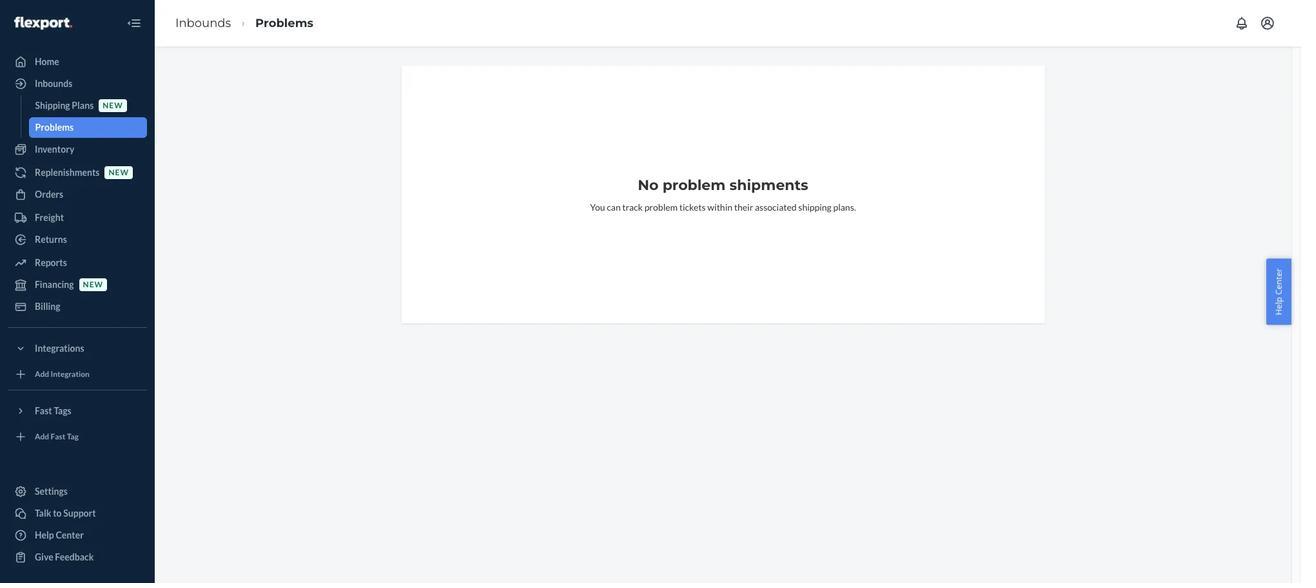 Task type: vqa. For each thing, say whether or not it's contained in the screenshot.
Flexport's
no



Task type: describe. For each thing, give the bounding box(es) containing it.
inbounds inside the breadcrumbs 'navigation'
[[175, 16, 231, 30]]

plans
[[72, 100, 94, 111]]

shipping
[[798, 202, 832, 213]]

1 horizontal spatial inbounds link
[[175, 16, 231, 30]]

can
[[607, 202, 621, 213]]

fast inside dropdown button
[[35, 406, 52, 417]]

new for replenishments
[[109, 168, 129, 178]]

billing
[[35, 301, 60, 312]]

help inside "link"
[[35, 530, 54, 541]]

talk to support link
[[8, 504, 147, 524]]

talk
[[35, 508, 51, 519]]

add fast tag link
[[8, 427, 147, 447]]

give
[[35, 552, 53, 563]]

add for add fast tag
[[35, 432, 49, 442]]

0 horizontal spatial problems
[[35, 122, 74, 133]]

tag
[[67, 432, 79, 442]]

integrations
[[35, 343, 84, 354]]

no problem shipments
[[638, 177, 808, 194]]

shipments
[[730, 177, 808, 194]]

help center inside button
[[1273, 268, 1285, 315]]

center inside button
[[1273, 268, 1285, 295]]

center inside "link"
[[56, 530, 84, 541]]

orders link
[[8, 184, 147, 205]]

give feedback
[[35, 552, 94, 563]]

integration
[[51, 370, 90, 379]]

track
[[622, 202, 643, 213]]

add for add integration
[[35, 370, 49, 379]]

problems link inside the breadcrumbs 'navigation'
[[255, 16, 313, 30]]

help inside button
[[1273, 297, 1285, 315]]

home
[[35, 56, 59, 67]]

0 horizontal spatial problems link
[[29, 117, 147, 138]]

help center link
[[8, 525, 147, 546]]

shipping
[[35, 100, 70, 111]]

you can track problem tickets within their associated shipping plans.
[[590, 202, 856, 213]]

tickets
[[679, 202, 706, 213]]

their
[[734, 202, 753, 213]]

within
[[708, 202, 732, 213]]

shipping plans
[[35, 100, 94, 111]]

0 vertical spatial problem
[[663, 177, 726, 194]]

new for financing
[[83, 280, 103, 290]]

home link
[[8, 52, 147, 72]]

integrations button
[[8, 339, 147, 359]]



Task type: locate. For each thing, give the bounding box(es) containing it.
new for shipping plans
[[103, 101, 123, 111]]

0 vertical spatial add
[[35, 370, 49, 379]]

problems
[[255, 16, 313, 30], [35, 122, 74, 133]]

add down "fast tags"
[[35, 432, 49, 442]]

0 vertical spatial inbounds link
[[175, 16, 231, 30]]

1 vertical spatial inbounds
[[35, 78, 72, 89]]

talk to support
[[35, 508, 96, 519]]

0 vertical spatial center
[[1273, 268, 1285, 295]]

1 horizontal spatial problems link
[[255, 16, 313, 30]]

help
[[1273, 297, 1285, 315], [35, 530, 54, 541]]

add fast tag
[[35, 432, 79, 442]]

inbounds link
[[175, 16, 231, 30], [8, 74, 147, 94]]

you
[[590, 202, 605, 213]]

1 horizontal spatial help
[[1273, 297, 1285, 315]]

replenishments
[[35, 167, 100, 178]]

help center
[[1273, 268, 1285, 315], [35, 530, 84, 541]]

problem up tickets
[[663, 177, 726, 194]]

add
[[35, 370, 49, 379], [35, 432, 49, 442]]

problems inside the breadcrumbs 'navigation'
[[255, 16, 313, 30]]

help center button
[[1267, 259, 1291, 325]]

0 horizontal spatial help
[[35, 530, 54, 541]]

fast tags button
[[8, 401, 147, 422]]

1 horizontal spatial center
[[1273, 268, 1285, 295]]

1 vertical spatial center
[[56, 530, 84, 541]]

1 vertical spatial problems
[[35, 122, 74, 133]]

2 vertical spatial new
[[83, 280, 103, 290]]

1 vertical spatial inbounds link
[[8, 74, 147, 94]]

problems link
[[255, 16, 313, 30], [29, 117, 147, 138]]

close navigation image
[[126, 15, 142, 31]]

reports
[[35, 257, 67, 268]]

returns
[[35, 234, 67, 245]]

feedback
[[55, 552, 94, 563]]

0 horizontal spatial center
[[56, 530, 84, 541]]

tags
[[54, 406, 71, 417]]

new
[[103, 101, 123, 111], [109, 168, 129, 178], [83, 280, 103, 290]]

add integration link
[[8, 364, 147, 385]]

new down reports link
[[83, 280, 103, 290]]

fast tags
[[35, 406, 71, 417]]

billing link
[[8, 297, 147, 317]]

0 vertical spatial help
[[1273, 297, 1285, 315]]

center
[[1273, 268, 1285, 295], [56, 530, 84, 541]]

0 horizontal spatial inbounds link
[[8, 74, 147, 94]]

add left integration
[[35, 370, 49, 379]]

associated
[[755, 202, 797, 213]]

0 vertical spatial fast
[[35, 406, 52, 417]]

to
[[53, 508, 62, 519]]

open notifications image
[[1234, 15, 1250, 31]]

1 horizontal spatial inbounds
[[175, 16, 231, 30]]

new right plans
[[103, 101, 123, 111]]

1 horizontal spatial problems
[[255, 16, 313, 30]]

0 vertical spatial problems link
[[255, 16, 313, 30]]

1 horizontal spatial help center
[[1273, 268, 1285, 315]]

problem
[[663, 177, 726, 194], [645, 202, 678, 213]]

new up orders link
[[109, 168, 129, 178]]

0 horizontal spatial help center
[[35, 530, 84, 541]]

1 vertical spatial problem
[[645, 202, 678, 213]]

open account menu image
[[1260, 15, 1275, 31]]

orders
[[35, 189, 63, 200]]

1 vertical spatial fast
[[51, 432, 65, 442]]

flexport logo image
[[14, 17, 72, 29]]

1 add from the top
[[35, 370, 49, 379]]

plans.
[[833, 202, 856, 213]]

0 vertical spatial help center
[[1273, 268, 1285, 315]]

0 vertical spatial new
[[103, 101, 123, 111]]

0 vertical spatial inbounds
[[175, 16, 231, 30]]

inbounds
[[175, 16, 231, 30], [35, 78, 72, 89]]

settings
[[35, 486, 68, 497]]

support
[[63, 508, 96, 519]]

fast left tags
[[35, 406, 52, 417]]

returns link
[[8, 230, 147, 250]]

problem down no
[[645, 202, 678, 213]]

add integration
[[35, 370, 90, 379]]

help center inside "link"
[[35, 530, 84, 541]]

settings link
[[8, 482, 147, 502]]

freight link
[[8, 208, 147, 228]]

fast
[[35, 406, 52, 417], [51, 432, 65, 442]]

1 vertical spatial problems link
[[29, 117, 147, 138]]

1 vertical spatial add
[[35, 432, 49, 442]]

2 add from the top
[[35, 432, 49, 442]]

1 vertical spatial new
[[109, 168, 129, 178]]

fast left tag
[[51, 432, 65, 442]]

inventory link
[[8, 139, 147, 160]]

no
[[638, 177, 659, 194]]

inventory
[[35, 144, 74, 155]]

1 vertical spatial help center
[[35, 530, 84, 541]]

0 horizontal spatial inbounds
[[35, 78, 72, 89]]

freight
[[35, 212, 64, 223]]

give feedback button
[[8, 547, 147, 568]]

financing
[[35, 279, 74, 290]]

0 vertical spatial problems
[[255, 16, 313, 30]]

reports link
[[8, 253, 147, 273]]

breadcrumbs navigation
[[165, 4, 324, 42]]

1 vertical spatial help
[[35, 530, 54, 541]]



